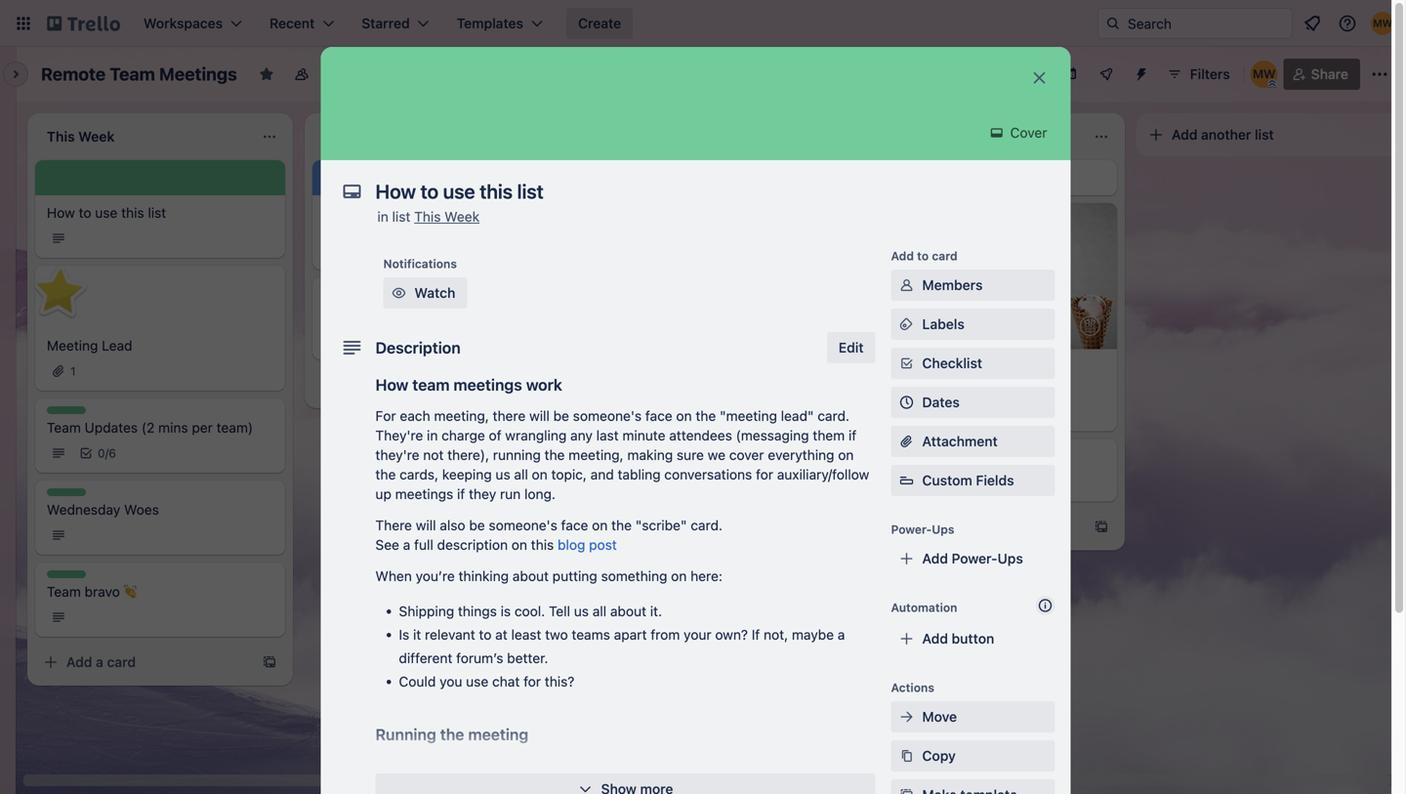 Task type: vqa. For each thing, say whether or not it's contained in the screenshot.
first NO from the top
no



Task type: describe. For each thing, give the bounding box(es) containing it.
hi!
[[426, 761, 441, 778]]

mortem
[[969, 448, 1018, 464]]

sm image for checklist
[[897, 354, 917, 373]]

week
[[445, 209, 480, 225]]

in inside for each meeting, there will be someone's face on the "meeting lead" card. they're in charge of wrangling any last minute attendees (messaging them if they're not there), running the meeting, making sure we cover everything on the cards, keeping us all on topic, and tabling conversations for auxiliary/follow up meetings if they run long.
[[427, 427, 438, 443]]

they inside for each meeting, there will be someone's face on the "meeting lead" card. they're in charge of wrangling any last minute attendees (messaging them if they're not there), running the meeting, making sure we cover everything on the cards, keeping us all on topic, and tabling conversations for auxiliary/follow up meetings if they run long.
[[469, 486, 496, 502]]

sm image for members
[[897, 275, 917, 295]]

remote work campaign: the scoop
[[879, 358, 1063, 394]]

per
[[192, 420, 213, 436]]

when you're thinking about putting something on here:
[[376, 568, 723, 584]]

0 notifications image
[[1301, 12, 1325, 35]]

lead"
[[781, 408, 814, 424]]

add down power-ups
[[923, 550, 948, 567]]

scoop
[[879, 378, 919, 394]]

cool.
[[515, 603, 545, 619]]

how to use this list
[[47, 205, 166, 221]]

custom fields button
[[891, 471, 1055, 490]]

checklist
[[923, 355, 983, 371]]

the up hi!
[[440, 725, 464, 744]]

full
[[414, 537, 434, 553]]

1 vertical spatial meeting,
[[569, 447, 624, 463]]

us inside "shipping things is cool. tell us all about it. is it relevant to at least two teams apart from your own? if not, maybe a different forum's better. could you use chat for this?"
[[574, 603, 589, 619]]

could
[[399, 674, 436, 690]]

a inside "shipping things is cool. tell us all about it. is it relevant to at least two teams apart from your own? if not, maybe a different forum's better. could you use chat for this?"
[[838, 627, 845, 643]]

will inside there will also be someone's face on the "scribe" card. see a full description on this blog post
[[416, 517, 436, 533]]

share button
[[1284, 59, 1361, 90]]

on left here:
[[671, 568, 687, 584]]

wednesday woes link
[[47, 500, 274, 520]]

watch
[[415, 285, 456, 301]]

on up when you're thinking about putting something on here: at the bottom
[[512, 537, 527, 553]]

work:
[[741, 432, 778, 448]]

team inside 'board name' text box
[[110, 63, 155, 84]]

0 horizontal spatial if
[[457, 486, 465, 502]]

0 / 6
[[98, 446, 116, 460]]

add up members link
[[891, 249, 914, 263]]

power-ups
[[891, 523, 955, 536]]

0
[[98, 446, 105, 460]]

card up members
[[932, 249, 958, 263]]

add down team bravo 👏
[[66, 654, 92, 670]]

team bravo 👏
[[47, 584, 137, 600]]

create for create
[[578, 15, 621, 31]]

tabling
[[618, 466, 661, 483]]

something
[[601, 568, 668, 584]]

sm image for labels
[[897, 315, 917, 334]]

this?
[[545, 674, 575, 690]]

color: green, title: "recurring item" element for team updates (2 mins per team)
[[47, 406, 86, 414]]

sm image for move
[[897, 707, 917, 727]]

new
[[381, 205, 407, 221]]

team for bravo
[[47, 584, 81, 600]]

there
[[376, 517, 412, 533]]

after
[[459, 224, 489, 240]]

the inside there will also be someone's face on the "scribe" card. see a full description on this blog post
[[612, 517, 632, 533]]

star or unstar board image
[[259, 66, 274, 82]]

the
[[1039, 358, 1063, 375]]

0 vertical spatial meetings
[[454, 376, 522, 394]]

on up influence
[[676, 408, 692, 424]]

power ups image
[[1099, 66, 1114, 82]]

edit card image
[[537, 169, 553, 185]]

0 horizontal spatial ups
[[932, 523, 955, 536]]

calendar power-up image
[[1063, 65, 1078, 81]]

use inside "shipping things is cool. tell us all about it. is it relevant to at least two teams apart from your own? if not, maybe a different forum's better. could you use chat for this?"
[[466, 674, 489, 690]]

/
[[105, 446, 109, 460]]

this inside there will also be someone's face on the "scribe" card. see a full description on this blog post
[[531, 537, 554, 553]]

cover
[[1007, 125, 1048, 141]]

from
[[651, 627, 680, 643]]

for inside "shipping things is cool. tell us all about it. is it relevant to at least two teams apart from your own? if not, maybe a different forum's better. could you use chat for this?"
[[524, 674, 541, 690]]

remote for remote team meetings
[[41, 63, 106, 84]]

custom
[[923, 472, 973, 488]]

different
[[399, 650, 453, 666]]

on down them
[[838, 447, 854, 463]]

fields
[[976, 472, 1015, 488]]

there),
[[448, 447, 489, 463]]

there will also be someone's face on the "scribe" card. see a full description on this blog post
[[376, 517, 723, 553]]

0 horizontal spatial meeting,
[[434, 408, 489, 424]]

for inside the create a new list for each meeting and move cards over after they are discussed ------>
[[433, 205, 450, 221]]

add a card button down description
[[313, 369, 531, 401]]

create for create a new list for each meeting and move cards over after they are discussed ------>
[[324, 205, 366, 221]]

1 vertical spatial meeting
[[468, 725, 529, 744]]

the up topic,
[[545, 447, 565, 463]]

woes
[[124, 502, 159, 518]]

remote team meetings
[[41, 63, 237, 84]]

--- discuss during next meeting -- -
[[324, 287, 546, 322]]

meeting lead link
[[47, 336, 274, 356]]

add power-ups
[[923, 550, 1024, 567]]

at
[[724, 432, 738, 448]]

strategic influence at work: bootcamp takeaways link
[[602, 430, 828, 469]]

any
[[571, 427, 593, 443]]

add a card for add a card button underneath description
[[344, 377, 413, 393]]

6
[[109, 446, 116, 460]]

post-
[[935, 448, 969, 464]]

create from template… image for add a card button underneath 👏 on the bottom left
[[262, 654, 277, 670]]

say hi!
[[399, 761, 441, 778]]

sm image for copy
[[897, 746, 917, 766]]

show menu image
[[1371, 64, 1390, 84]]

a inside the create a new list for each meeting and move cards over after they are discussed ------>
[[370, 205, 377, 221]]

there
[[493, 408, 526, 424]]

copy
[[923, 748, 956, 764]]

create button
[[567, 8, 633, 39]]

1 horizontal spatial ups
[[998, 550, 1024, 567]]

each inside the create a new list for each meeting and move cards over after they are discussed ------>
[[454, 205, 484, 221]]

card for add a card button underneath description
[[384, 377, 413, 393]]

add another list button
[[1137, 113, 1403, 156]]

here:
[[691, 568, 723, 584]]

for inside for each meeting, there will be someone's face on the "meeting lead" card. they're in charge of wrangling any last minute attendees (messaging them if they're not there), running the meeting, making sure we cover everything on the cards, keeping us all on topic, and tabling conversations for auxiliary/follow up meetings if they run long.
[[756, 466, 774, 483]]

discussed
[[324, 244, 388, 260]]

add a card button up the 'add power-ups'
[[867, 511, 1086, 543]]

work
[[931, 358, 964, 375]]

all inside "shipping things is cool. tell us all about it. is it relevant to at least two teams apart from your own? if not, maybe a different forum's better. could you use chat for this?"
[[593, 603, 607, 619]]

each inside for each meeting, there will be someone's face on the "meeting lead" card. they're in charge of wrangling any last minute attendees (messaging them if they're not there), running the meeting, making sure we cover everything on the cards, keeping us all on topic, and tabling conversations for auxiliary/follow up meetings if they run long.
[[400, 408, 430, 424]]

attachment button
[[891, 426, 1055, 457]]

they inside the create a new list for each meeting and move cards over after they are discussed ------>
[[492, 224, 520, 240]]

how team meetings work
[[376, 376, 563, 394]]

this
[[414, 209, 441, 225]]

you're
[[416, 568, 455, 584]]

how to use this list link
[[47, 203, 274, 223]]

list inside 'how to use this list' link
[[148, 205, 166, 221]]

>
[[429, 244, 438, 260]]

wednesday
[[47, 502, 120, 518]]

members
[[923, 277, 983, 293]]

add button
[[923, 631, 995, 647]]

0 vertical spatial use
[[95, 205, 118, 221]]

your
[[684, 627, 712, 643]]

labels
[[923, 316, 965, 332]]

0 horizontal spatial 1
[[70, 364, 76, 378]]

to inside "shipping things is cool. tell us all about it. is it relevant to at least two teams apart from your own? if not, maybe a different forum's better. could you use chat for this?"
[[479, 627, 492, 643]]

add another list
[[1172, 127, 1274, 143]]

lead
[[102, 337, 132, 354]]

over
[[428, 224, 455, 240]]

topic,
[[551, 466, 587, 483]]

color: green, title: "recurring item" element for wednesday woes
[[47, 488, 86, 496]]

run
[[500, 486, 521, 502]]

not,
[[764, 627, 788, 643]]

move
[[351, 224, 386, 240]]

notifications
[[383, 257, 457, 271]]

meeting inside --- discuss during next meeting -- -
[[478, 287, 530, 303]]

attachment
[[923, 433, 998, 449]]

add to card
[[891, 249, 958, 263]]

add a card for add a card button on top of the 'add power-ups'
[[899, 519, 968, 535]]

face inside there will also be someone's face on the "scribe" card. see a full description on this blog post
[[561, 517, 588, 533]]

a up the something
[[651, 522, 658, 538]]

switch to… image
[[14, 14, 33, 33]]

add a card for add a card button underneath 👏 on the bottom left
[[66, 654, 136, 670]]

filters
[[1191, 66, 1231, 82]]

0 horizontal spatial this
[[121, 205, 144, 221]]

card for add a card button on top of the 'add power-ups'
[[939, 519, 968, 535]]

webinar
[[879, 448, 931, 464]]

add down 'automation'
[[923, 631, 948, 647]]



Task type: locate. For each thing, give the bounding box(es) containing it.
be up description
[[469, 517, 485, 533]]

1 horizontal spatial create from template… image
[[539, 377, 555, 393]]

1 vertical spatial about
[[610, 603, 647, 619]]

0 horizontal spatial card.
[[691, 517, 723, 533]]

1 vertical spatial be
[[469, 517, 485, 533]]

things
[[458, 603, 497, 619]]

None text field
[[366, 174, 1011, 209]]

0 vertical spatial to
[[79, 205, 91, 221]]

0 vertical spatial if
[[849, 427, 857, 443]]

be up wrangling
[[554, 408, 569, 424]]

0 horizontal spatial about
[[513, 568, 549, 584]]

1 horizontal spatial if
[[849, 427, 857, 443]]

1 vertical spatial use
[[466, 674, 489, 690]]

cards,
[[400, 466, 439, 483]]

1 vertical spatial if
[[457, 486, 465, 502]]

color: green, title: "recurring item" element for team bravo 👏
[[47, 570, 86, 578]]

power- down 'custom'
[[891, 523, 932, 536]]

they down keeping
[[469, 486, 496, 502]]

on up long.
[[532, 466, 548, 483]]

meeting inside the create a new list for each meeting and move cards over after they are discussed ------>
[[488, 205, 539, 221]]

0 vertical spatial face
[[646, 408, 673, 424]]

own?
[[715, 627, 748, 643]]

meeting left lead
[[47, 337, 98, 354]]

1 vertical spatial will
[[416, 517, 436, 533]]

how for how to use this list
[[47, 205, 75, 221]]

they're
[[376, 427, 423, 443]]

color: green, title: "recurring item" element
[[47, 406, 86, 414], [47, 488, 86, 496], [47, 570, 86, 578]]

1 vertical spatial create
[[324, 205, 366, 221]]

be inside there will also be someone's face on the "scribe" card. see a full description on this blog post
[[469, 517, 485, 533]]

for down cover
[[756, 466, 774, 483]]

running
[[376, 725, 436, 744]]

someone's
[[573, 408, 642, 424], [489, 517, 558, 533]]

remote for remote work campaign: the scoop
[[879, 358, 927, 375]]

1 vertical spatial create from template… image
[[262, 654, 277, 670]]

1 horizontal spatial will
[[530, 408, 550, 424]]

0 vertical spatial this
[[121, 205, 144, 221]]

0 horizontal spatial in
[[378, 209, 389, 225]]

card. right "scribe"
[[691, 517, 723, 533]]

card. inside for each meeting, there will be someone's face on the "meeting lead" card. they're in charge of wrangling any last minute attendees (messaging them if they're not there), running the meeting, making sure we cover everything on the cards, keeping us all on topic, and tabling conversations for auxiliary/follow up meetings if they run long.
[[818, 408, 850, 424]]

1 vertical spatial color: green, title: "recurring item" element
[[47, 488, 86, 496]]

team for updates
[[47, 420, 81, 436]]

sm image inside copy link
[[897, 746, 917, 766]]

3 color: green, title: "recurring item" element from the top
[[47, 570, 86, 578]]

sm image inside cover link
[[987, 123, 1007, 143]]

if
[[752, 627, 760, 643]]

be inside for each meeting, there will be someone's face on the "meeting lead" card. they're in charge of wrangling any last minute attendees (messaging them if they're not there), running the meeting, making sure we cover everything on the cards, keeping us all on topic, and tabling conversations for auxiliary/follow up meetings if they run long.
[[554, 408, 569, 424]]

will up wrangling
[[530, 408, 550, 424]]

remote inside 'board name' text box
[[41, 63, 106, 84]]

0 vertical spatial 1
[[70, 364, 76, 378]]

for down better.
[[524, 674, 541, 690]]

sm image inside "labels" link
[[897, 315, 917, 334]]

a up for
[[373, 377, 381, 393]]

1 horizontal spatial how
[[376, 376, 409, 394]]

for up over at the top of page
[[433, 205, 450, 221]]

1 horizontal spatial power-
[[952, 550, 998, 567]]

each up they're
[[400, 408, 430, 424]]

0 vertical spatial each
[[454, 205, 484, 221]]

Search field
[[1121, 9, 1292, 38]]

add
[[1172, 127, 1198, 143], [891, 249, 914, 263], [344, 377, 370, 393], [899, 519, 925, 535], [621, 522, 647, 538], [923, 550, 948, 567], [923, 631, 948, 647], [66, 654, 92, 670]]

team
[[413, 376, 450, 394]]

power- inside add power-ups link
[[952, 550, 998, 567]]

0 vertical spatial will
[[530, 408, 550, 424]]

will
[[530, 408, 550, 424], [416, 517, 436, 533]]

to for use
[[79, 205, 91, 221]]

for each meeting, there will be someone's face on the "meeting lead" card. they're in charge of wrangling any last minute attendees (messaging them if they're not there), running the meeting, making sure we cover everything on the cards, keeping us all on topic, and tabling conversations for auxiliary/follow up meetings if they run long.
[[376, 408, 870, 502]]

0 vertical spatial us
[[496, 466, 511, 483]]

apart
[[614, 627, 647, 643]]

the up attendees on the bottom
[[696, 408, 716, 424]]

0 vertical spatial someone's
[[573, 408, 642, 424]]

and inside the create a new list for each meeting and move cards over after they are discussed ------>
[[324, 224, 348, 240]]

the up up
[[376, 466, 396, 483]]

0 horizontal spatial for
[[433, 205, 450, 221]]

color: green, title: "recurring item" element up team bravo 👏
[[47, 570, 86, 578]]

add a card for add a card button over here:
[[621, 522, 691, 538]]

how
[[47, 205, 75, 221], [376, 376, 409, 394]]

sm image inside watch button
[[389, 283, 409, 303]]

1 horizontal spatial for
[[524, 674, 541, 690]]

0 horizontal spatial each
[[400, 408, 430, 424]]

better.
[[507, 650, 548, 666]]

ups up the 'add power-ups'
[[932, 523, 955, 536]]

on
[[676, 408, 692, 424], [838, 447, 854, 463], [532, 466, 548, 483], [592, 517, 608, 533], [512, 537, 527, 553], [671, 568, 687, 584]]

add left another
[[1172, 127, 1198, 143]]

0 vertical spatial be
[[554, 408, 569, 424]]

0 horizontal spatial create from template… image
[[262, 654, 277, 670]]

wednesday woes
[[47, 502, 159, 518]]

1 vertical spatial meeting
[[47, 337, 98, 354]]

remote inside remote work campaign: the scoop
[[879, 358, 927, 375]]

conversations
[[665, 466, 752, 483]]

use
[[95, 205, 118, 221], [466, 674, 489, 690]]

someone's inside for each meeting, there will be someone's face on the "meeting lead" card. they're in charge of wrangling any last minute attendees (messaging them if they're not there), running the meeting, making sure we cover everything on the cards, keeping us all on topic, and tabling conversations for auxiliary/follow up meetings if they run long.
[[573, 408, 642, 424]]

card up for
[[384, 377, 413, 393]]

2 vertical spatial sm image
[[897, 707, 917, 727]]

power- down power-ups
[[952, 550, 998, 567]]

0 vertical spatial meeting
[[478, 287, 530, 303]]

when
[[376, 568, 412, 584]]

add a card down bravo at the left of page
[[66, 654, 136, 670]]

0 vertical spatial meeting
[[488, 205, 539, 221]]

card up the something
[[662, 522, 691, 538]]

add left team on the top of page
[[344, 377, 370, 393]]

1 horizontal spatial be
[[554, 408, 569, 424]]

team left bravo at the left of page
[[47, 584, 81, 600]]

0 horizontal spatial how
[[47, 205, 75, 221]]

meeting lead
[[47, 337, 132, 354]]

card down 👏 on the bottom left
[[107, 654, 136, 670]]

team updates (2 mins per team)
[[47, 420, 253, 436]]

sm image up scoop
[[897, 354, 917, 373]]

0 vertical spatial in
[[378, 209, 389, 225]]

(messaging
[[736, 427, 809, 443]]

0 horizontal spatial use
[[95, 205, 118, 221]]

list inside the create a new list for each meeting and move cards over after they are discussed ------>
[[411, 205, 429, 221]]

sm image left watch
[[389, 283, 409, 303]]

will up full
[[416, 517, 436, 533]]

add a card down 'custom'
[[899, 519, 968, 535]]

0 horizontal spatial and
[[324, 224, 348, 240]]

create inside the create a new list for each meeting and move cards over after they are discussed ------>
[[324, 205, 366, 221]]

create from template… image for add a card button underneath description
[[539, 377, 555, 393]]

card. up them
[[818, 408, 850, 424]]

0 horizontal spatial will
[[416, 517, 436, 533]]

0 horizontal spatial meeting
[[47, 337, 98, 354]]

0 vertical spatial create
[[578, 15, 621, 31]]

add right post
[[621, 522, 647, 538]]

sm image
[[389, 283, 409, 303], [897, 354, 917, 373], [897, 707, 917, 727]]

search image
[[1106, 16, 1121, 31]]

someone's down run
[[489, 517, 558, 533]]

1 horizontal spatial and
[[591, 466, 614, 483]]

1 color: green, title: "recurring item" element from the top
[[47, 406, 86, 414]]

1 vertical spatial each
[[400, 408, 430, 424]]

we
[[708, 447, 726, 463]]

card up the 'add power-ups'
[[939, 519, 968, 535]]

2 vertical spatial for
[[524, 674, 541, 690]]

0 horizontal spatial be
[[469, 517, 485, 533]]

they left the are
[[492, 224, 520, 240]]

about up "apart"
[[610, 603, 647, 619]]

1 horizontal spatial card.
[[818, 408, 850, 424]]

meeting inside meeting lead link
[[47, 337, 98, 354]]

0 horizontal spatial us
[[496, 466, 511, 483]]

team left the updates
[[47, 420, 81, 436]]

it.
[[650, 603, 662, 619]]

sm image
[[987, 123, 1007, 143], [897, 275, 917, 295], [897, 315, 917, 334], [897, 746, 917, 766], [897, 785, 917, 794]]

color: green, title: "recurring item" element up wednesday
[[47, 488, 86, 496]]

relevant
[[425, 627, 475, 643]]

1 vertical spatial sm image
[[897, 354, 917, 373]]

1 vertical spatial in
[[427, 427, 438, 443]]

sm image inside move link
[[897, 707, 917, 727]]

meetings inside for each meeting, there will be someone's face on the "meeting lead" card. they're in charge of wrangling any last minute attendees (messaging them if they're not there), running the meeting, making sure we cover everything on the cards, keeping us all on topic, and tabling conversations for auxiliary/follow up meetings if they run long.
[[395, 486, 453, 502]]

card. inside there will also be someone's face on the "scribe" card. see a full description on this blog post
[[691, 517, 723, 533]]

0 vertical spatial all
[[514, 466, 528, 483]]

0 vertical spatial about
[[513, 568, 549, 584]]

1 horizontal spatial meeting,
[[569, 447, 624, 463]]

0 horizontal spatial someone's
[[489, 517, 558, 533]]

actions
[[891, 681, 935, 695]]

face inside for each meeting, there will be someone's face on the "meeting lead" card. they're in charge of wrangling any last minute attendees (messaging them if they're not there), running the meeting, making sure we cover everything on the cards, keeping us all on topic, and tabling conversations for auxiliary/follow up meetings if they run long.
[[646, 408, 673, 424]]

add a card up for
[[344, 377, 413, 393]]

in left cards
[[378, 209, 389, 225]]

takeaways
[[670, 451, 737, 467]]

1 horizontal spatial someone's
[[573, 408, 642, 424]]

running
[[493, 447, 541, 463]]

0 vertical spatial for
[[433, 205, 450, 221]]

meeting,
[[434, 408, 489, 424], [569, 447, 624, 463]]

wrangling
[[505, 427, 567, 443]]

and inside for each meeting, there will be someone's face on the "meeting lead" card. they're in charge of wrangling any last minute attendees (messaging them if they're not there), running the meeting, making sure we cover everything on the cards, keeping us all on topic, and tabling conversations for auxiliary/follow up meetings if they run long.
[[591, 466, 614, 483]]

card for add a card button underneath 👏 on the bottom left
[[107, 654, 136, 670]]

1 vertical spatial and
[[591, 466, 614, 483]]

add a card button
[[313, 369, 531, 401], [867, 511, 1086, 543], [590, 514, 809, 546], [35, 647, 254, 678]]

someone's up last
[[573, 408, 642, 424]]

workspace visible image
[[294, 66, 309, 82]]

be
[[554, 408, 569, 424], [469, 517, 485, 533]]

putting
[[553, 568, 598, 584]]

us
[[496, 466, 511, 483], [574, 603, 589, 619]]

meeting
[[488, 205, 539, 221], [468, 725, 529, 744]]

0 vertical spatial create from template… image
[[539, 377, 555, 393]]

1 vertical spatial they
[[469, 486, 496, 502]]

open information menu image
[[1338, 14, 1358, 33]]

maria williams (mariawilliams94) image
[[1251, 61, 1278, 88]]

discuss
[[347, 287, 396, 303]]

work
[[526, 376, 563, 394]]

face up blog
[[561, 517, 588, 533]]

1 horizontal spatial use
[[466, 674, 489, 690]]

how for how team meetings work
[[376, 376, 409, 394]]

shipping
[[399, 603, 454, 619]]

1 vertical spatial this
[[531, 537, 554, 553]]

0 vertical spatial color: green, title: "recurring item" element
[[47, 406, 86, 414]]

1 vertical spatial ups
[[998, 550, 1024, 567]]

in list this week
[[378, 209, 480, 225]]

a left full
[[403, 537, 411, 553]]

maybe
[[792, 627, 834, 643]]

the up post
[[612, 517, 632, 533]]

power-
[[891, 523, 932, 536], [952, 550, 998, 567]]

face up 'minute'
[[646, 408, 673, 424]]

1 vertical spatial us
[[574, 603, 589, 619]]

1 vertical spatial meetings
[[395, 486, 453, 502]]

a down bravo at the left of page
[[96, 654, 103, 670]]

1 vertical spatial remote
[[879, 358, 927, 375]]

them
[[813, 427, 845, 443]]

0 vertical spatial power-
[[891, 523, 932, 536]]

a right maybe
[[838, 627, 845, 643]]

see
[[376, 537, 399, 553]]

us right tell
[[574, 603, 589, 619]]

sm image inside checklist link
[[897, 354, 917, 373]]

filters button
[[1161, 59, 1236, 90]]

cards
[[389, 224, 424, 240]]

and
[[324, 224, 348, 240], [591, 466, 614, 483]]

add a card button down 👏 on the bottom left
[[35, 647, 254, 678]]

1 horizontal spatial all
[[593, 603, 607, 619]]

of
[[489, 427, 502, 443]]

meetings
[[454, 376, 522, 394], [395, 486, 453, 502]]

1 vertical spatial to
[[917, 249, 929, 263]]

primary element
[[0, 0, 1407, 47]]

if down keeping
[[457, 486, 465, 502]]

teams
[[572, 627, 610, 643]]

color: green, title: "recurring item" element up the updates
[[47, 406, 86, 414]]

say
[[399, 761, 422, 778]]

in up 'not'
[[427, 427, 438, 443]]

0 horizontal spatial face
[[561, 517, 588, 533]]

and right topic,
[[591, 466, 614, 483]]

meetings down cards,
[[395, 486, 453, 502]]

team left the meetings at the top left of page
[[110, 63, 155, 84]]

ups
[[932, 523, 955, 536], [998, 550, 1024, 567]]

us inside for each meeting, there will be someone's face on the "meeting lead" card. they're in charge of wrangling any last minute attendees (messaging them if they're not there), running the meeting, making sure we cover everything on the cards, keeping us all on topic, and tabling conversations for auxiliary/follow up meetings if they run long.
[[496, 466, 511, 483]]

0 horizontal spatial power-
[[891, 523, 932, 536]]

campaign:
[[968, 358, 1035, 375]]

maria williams (mariawilliams94) image
[[1371, 12, 1395, 35]]

to for card
[[917, 249, 929, 263]]

a inside there will also be someone's face on the "scribe" card. see a full description on this blog post
[[403, 537, 411, 553]]

someone's inside there will also be someone's face on the "scribe" card. see a full description on this blog post
[[489, 517, 558, 533]]

0 vertical spatial they
[[492, 224, 520, 240]]

bravo
[[85, 584, 120, 600]]

meeting up the are
[[488, 205, 539, 221]]

all down running
[[514, 466, 528, 483]]

remote work campaign: the scoop link
[[879, 357, 1106, 396]]

they
[[492, 224, 520, 240], [469, 486, 496, 502]]

2 color: green, title: "recurring item" element from the top
[[47, 488, 86, 496]]

description
[[437, 537, 508, 553]]

1
[[70, 364, 76, 378], [930, 405, 935, 419]]

"scribe"
[[636, 517, 687, 533]]

1 down the meeting lead
[[70, 364, 76, 378]]

create from template… image
[[539, 377, 555, 393], [262, 654, 277, 670]]

all up teams
[[593, 603, 607, 619]]

if right them
[[849, 427, 857, 443]]

about up cool.
[[513, 568, 549, 584]]

charge
[[442, 427, 485, 443]]

add a card button up here:
[[590, 514, 809, 546]]

0 vertical spatial meeting,
[[434, 408, 489, 424]]

meeting, up charge at the left bottom of page
[[434, 408, 489, 424]]

1 vertical spatial someone's
[[489, 517, 558, 533]]

list inside add another list button
[[1255, 127, 1274, 143]]

will inside for each meeting, there will be someone's face on the "meeting lead" card. they're in charge of wrangling any last minute attendees (messaging them if they're not there), running the meeting, making sure we cover everything on the cards, keeping us all on topic, and tabling conversations for auxiliary/follow up meetings if they run long.
[[530, 408, 550, 424]]

share
[[1312, 66, 1349, 82]]

add power-ups link
[[891, 543, 1055, 574]]

meeting, down last
[[569, 447, 624, 463]]

a up move
[[370, 205, 377, 221]]

1 horizontal spatial meeting
[[478, 287, 530, 303]]

ups down fields
[[998, 550, 1024, 567]]

1 up attachment
[[930, 405, 935, 419]]

dates
[[923, 394, 960, 410]]

1 vertical spatial all
[[593, 603, 607, 619]]

card for add a card button over here:
[[662, 522, 691, 538]]

"meeting
[[720, 408, 778, 424]]

all inside for each meeting, there will be someone's face on the "meeting lead" card. they're in charge of wrangling any last minute attendees (messaging them if they're not there), running the meeting, making sure we cover everything on the cards, keeping us all on topic, and tabling conversations for auxiliary/follow up meetings if they run long.
[[514, 466, 528, 483]]

for
[[376, 408, 396, 424]]

0 vertical spatial remote
[[41, 63, 106, 84]]

1 horizontal spatial in
[[427, 427, 438, 443]]

1 horizontal spatial each
[[454, 205, 484, 221]]

create from template… image
[[1094, 519, 1110, 535]]

watch button
[[383, 277, 467, 309]]

👏
[[124, 584, 137, 600]]

about inside "shipping things is cool. tell us all about it. is it relevant to at least two teams apart from your own? if not, maybe a different forum's better. could you use chat for this?"
[[610, 603, 647, 619]]

a down 'custom'
[[928, 519, 936, 535]]

0 horizontal spatial remote
[[41, 63, 106, 84]]

1 horizontal spatial to
[[479, 627, 492, 643]]

Board name text field
[[31, 59, 247, 90]]

0 vertical spatial card.
[[818, 408, 850, 424]]

2 horizontal spatial for
[[756, 466, 774, 483]]

meeting
[[478, 287, 530, 303], [47, 337, 98, 354]]

create inside 'button'
[[578, 15, 621, 31]]

0 horizontal spatial to
[[79, 205, 91, 221]]

meetings up 'there'
[[454, 376, 522, 394]]

1 vertical spatial 1
[[930, 405, 935, 419]]

add a card up the something
[[621, 522, 691, 538]]

strategic
[[602, 432, 659, 448]]

1 horizontal spatial remote
[[879, 358, 927, 375]]

two
[[545, 627, 568, 643]]

sm image inside members link
[[897, 275, 917, 295]]

for
[[433, 205, 450, 221], [756, 466, 774, 483], [524, 674, 541, 690]]

sure
[[677, 447, 704, 463]]

everything
[[768, 447, 835, 463]]

1 horizontal spatial this
[[531, 537, 554, 553]]

1 vertical spatial face
[[561, 517, 588, 533]]

each up after
[[454, 205, 484, 221]]

and up discussed
[[324, 224, 348, 240]]

us up run
[[496, 466, 511, 483]]

mins
[[158, 420, 188, 436]]

on up post
[[592, 517, 608, 533]]

sm image for watch
[[389, 283, 409, 303]]

meeting down chat
[[468, 725, 529, 744]]

is
[[501, 603, 511, 619]]

1 horizontal spatial about
[[610, 603, 647, 619]]

description
[[376, 338, 461, 357]]

all
[[514, 466, 528, 483], [593, 603, 607, 619]]

1 vertical spatial for
[[756, 466, 774, 483]]

up
[[376, 486, 392, 502]]

add down 'custom'
[[899, 519, 925, 535]]

sm image down actions
[[897, 707, 917, 727]]

meeting right next
[[478, 287, 530, 303]]

last
[[597, 427, 619, 443]]

strategic influence at work: bootcamp takeaways
[[602, 432, 778, 467]]

0 vertical spatial ups
[[932, 523, 955, 536]]

1 horizontal spatial 1
[[930, 405, 935, 419]]

team bravo 👏 link
[[47, 582, 274, 602]]



